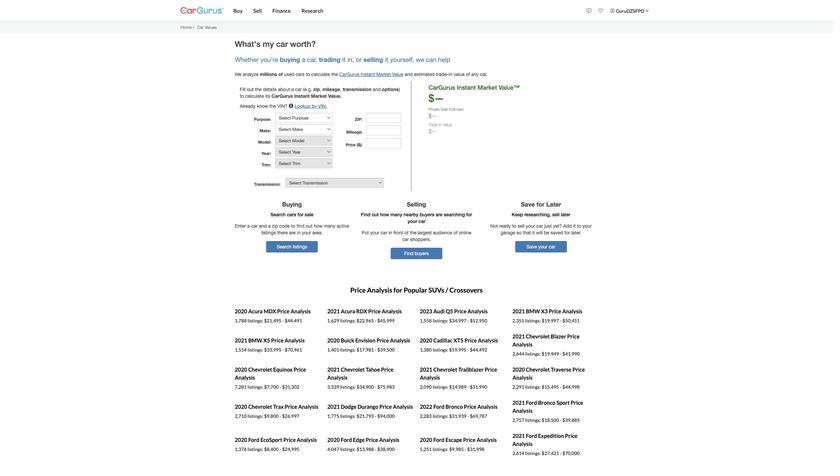 Task type: locate. For each thing, give the bounding box(es) containing it.
calculate up already
[[245, 94, 264, 99]]

0 horizontal spatial out
[[247, 87, 254, 92]]

find
[[361, 212, 371, 217], [404, 251, 414, 256]]

price right xt5
[[465, 337, 477, 344]]

buyers inside the find out how many nearby buyers are searching for your car
[[420, 212, 435, 217]]

market inside cargurus instant market value™ $— private sale estimate: $— trade-in value: $—
[[478, 84, 497, 91]]

listings: for 2021 ford expedition price analysis
[[525, 451, 541, 456]]

to down the fill
[[240, 94, 244, 99]]

listings: inside "2021 acura rdx price analysis 1,629 listings: $22,965 - $45,999"
[[340, 318, 356, 324]]

analyze
[[243, 72, 259, 77]]

price for 2023 audi q5 price analysis
[[454, 308, 467, 315]]

chevrolet inside 2021 chevrolet tahoe price analysis 3,339 listings: $34,900 - $75,983
[[341, 367, 365, 373]]

- left '$44,491'
[[282, 318, 284, 324]]

ford inside '2020 ford escape price analysis 5,251 listings: $9,985 - $31,998'
[[434, 437, 445, 443]]

2021
[[327, 308, 340, 315], [513, 308, 525, 315], [513, 333, 525, 340], [235, 337, 247, 344], [327, 367, 340, 373], [420, 367, 432, 373], [513, 400, 525, 406], [327, 404, 340, 410], [513, 433, 525, 439]]

2,644
[[513, 351, 525, 357]]

know
[[257, 104, 268, 109]]

listings: right 3,339
[[340, 384, 356, 390]]

0 vertical spatial listings
[[261, 230, 276, 236]]

1 acura from the left
[[248, 308, 263, 315]]

bronco inside '2021 ford bronco sport price analysis 2,757 listings: $18,500 - $39,885'
[[538, 400, 556, 406]]

for inside the not ready to sell your car just yet? add it to your garage so that it will be saved for later.
[[565, 230, 570, 236]]

listings: right '7,281'
[[248, 384, 263, 390]]

- inside the 2020 ford ecosport price analysis 1,376 listings: $8,400 - $24,995
[[280, 447, 281, 452]]

price for 2022 ford bronco price analysis
[[464, 404, 477, 410]]

analysis for 2020 chevrolet traverse price analysis
[[513, 375, 533, 381]]

listings: right 1,376
[[248, 447, 263, 452]]

analysis up $94,000
[[393, 404, 413, 410]]

ZIP: text field
[[367, 113, 401, 123]]

cargurus down the trade-
[[429, 84, 455, 91]]

selling
[[364, 56, 383, 63]]

chevrolet up $9,800
[[248, 404, 272, 410]]

2020 up 1,376
[[235, 437, 247, 443]]

analysis for 2020 ford escape price analysis
[[477, 437, 497, 443]]

you're
[[261, 56, 278, 63]]

cars right used
[[296, 72, 305, 77]]

analysis inside the 2020 ford edge price analysis 4,047 listings: $13,988 - $38,900
[[379, 437, 399, 443]]

1,554
[[235, 347, 247, 353]]

1 vertical spatial many
[[324, 223, 336, 229]]

in inside enter a car and a zip code to find out how many active listings there are in your area.
[[297, 230, 301, 236]]

listings: for 2020 chevrolet trax price analysis
[[248, 413, 263, 419]]

to up (e.g.
[[306, 72, 310, 77]]

2022
[[420, 404, 432, 410]]

save for later
[[521, 201, 561, 208]]

zip left code
[[272, 223, 278, 229]]

2020 inside 2020 chevrolet traverse price analysis 2,291 listings: $15,495 - $44,998
[[513, 367, 525, 373]]

- for 2020 chevrolet equinox price analysis
[[280, 384, 281, 390]]

2021 acura rdx price analysis link
[[327, 308, 402, 315]]

analysis up $38,900
[[379, 437, 399, 443]]

0 vertical spatial many
[[391, 212, 402, 217]]

analysis for 2020 chevrolet trax price analysis
[[298, 404, 318, 410]]

analysis inside 2022 ford bronco price analysis 2,283 listings: $31,939 - $69,787
[[478, 404, 498, 410]]

2 vertical spatial instant
[[294, 93, 310, 99]]

analysis inside 2020 cadillac xt5 price analysis 1,380 listings: $19,995 - $44,492
[[478, 337, 498, 344]]

price up $34,997
[[454, 308, 467, 315]]

0 horizontal spatial sell
[[518, 223, 525, 229]]

0 vertical spatial sell
[[552, 212, 560, 217]]

0 vertical spatial bmw
[[526, 308, 540, 315]]

0 horizontal spatial instant
[[294, 93, 310, 99]]

1 horizontal spatial many
[[391, 212, 402, 217]]

price for 2020 acura mdx price analysis
[[277, 308, 290, 315]]

price for 2021 dodge durango price analysis
[[380, 404, 392, 410]]

2 vertical spatial out
[[306, 223, 313, 229]]

0 vertical spatial instant
[[361, 72, 375, 77]]

- right $31,939
[[468, 413, 469, 419]]

2020 down 2,644
[[513, 367, 525, 373]]

- inside 2021 chevrolet blazer price analysis 2,644 listings: $19,949 - $41,990
[[560, 351, 562, 357]]

$31,302
[[282, 384, 300, 390]]

$24,995
[[282, 447, 300, 452]]

1 , from the left
[[320, 87, 321, 92]]

research button
[[296, 0, 329, 21]]

save your car button
[[515, 241, 567, 253]]

1 vertical spatial zip
[[272, 223, 278, 229]]

- inside 2020 cadillac xt5 price analysis 1,380 listings: $19,995 - $44,492
[[468, 347, 469, 353]]

analysis inside 2021 bmw x3 price analysis 2,355 listings: $19,997 - $50,451
[[562, 308, 583, 315]]

it right the selling
[[385, 56, 388, 63]]

listings: for 2020 ford edge price analysis
[[340, 447, 356, 452]]

- inside 2023 audi q5 price analysis 1,558 listings: $34,997 - $52,950
[[468, 318, 469, 324]]

2,090
[[420, 384, 432, 390]]

price for 2021 ford expedition price analysis
[[565, 433, 578, 439]]

1 vertical spatial market
[[478, 84, 497, 91]]

- left $70,000
[[560, 451, 562, 456]]

how up the "area."
[[314, 223, 323, 229]]

2020 inside 2020 chevrolet trax price analysis 2,710 listings: $9,800 - $26,997
[[235, 404, 247, 410]]

menu bar containing buy
[[224, 0, 583, 21]]

price inside 2020 chevrolet traverse price analysis 2,291 listings: $15,495 - $44,998
[[573, 367, 585, 373]]

- left $44,998
[[560, 384, 562, 390]]

1 vertical spatial find
[[404, 251, 414, 256]]

2,710
[[235, 413, 247, 419]]

in for of
[[449, 72, 452, 77]]

enter a car and a zip code to find out how many active listings there are in your area.
[[235, 223, 349, 236]]

1 vertical spatial cargurus
[[429, 84, 455, 91]]

in for and
[[297, 230, 301, 236]]

bmw left x5
[[248, 337, 262, 344]]

price inside 2020 chevrolet equinox price analysis 7,281 listings: $7,700 - $31,302
[[294, 367, 306, 373]]

2 horizontal spatial in
[[449, 72, 452, 77]]

0 horizontal spatial are
[[289, 230, 296, 236]]

0 vertical spatial buyers
[[420, 212, 435, 217]]

analysis up $24,995
[[297, 437, 317, 443]]

1 horizontal spatial and
[[373, 87, 381, 92]]

1 horizontal spatial listings
[[293, 244, 307, 250]]

- for 2021 chevrolet tahoe price analysis
[[375, 384, 377, 390]]

listings: for 2023 audi q5 price analysis
[[433, 318, 448, 324]]

1 horizontal spatial zip
[[313, 87, 320, 92]]

listings: inside 2021 dodge durango price analysis 1,775 listings: $21,793 - $94,000
[[340, 413, 356, 419]]

- for 2021 bmw x3 price analysis
[[560, 318, 562, 324]]

1 vertical spatial how
[[314, 223, 323, 229]]

0 vertical spatial cargurus
[[339, 72, 360, 77]]

2 horizontal spatial instant
[[457, 84, 476, 91]]

car down 'saved'
[[549, 244, 556, 250]]

$— up "private"
[[429, 92, 444, 104]]

price for 2021 chevrolet blazer price analysis
[[567, 333, 580, 340]]

analysis inside '2021 ford bronco sport price analysis 2,757 listings: $18,500 - $39,885'
[[513, 408, 533, 414]]

chevrolet for blazer
[[526, 333, 550, 340]]

0 horizontal spatial acura
[[248, 308, 263, 315]]

- right $14,989
[[468, 384, 469, 390]]

research
[[302, 7, 323, 14]]

vin.
[[318, 104, 327, 109]]

analysis up 2,090
[[420, 375, 440, 381]]

listings: inside 2021 bmw x5 price analysis 1,554 listings: $33,995 - $70,961
[[248, 347, 263, 353]]

analysis up $69,787
[[478, 404, 498, 410]]

2,283
[[420, 413, 432, 419]]

price inside 2021 bmw x5 price analysis 1,554 listings: $33,995 - $70,961
[[271, 337, 284, 344]]

analysis inside 2021 ford expedition price analysis 2,614 listings: $27,421 - $70,000
[[513, 441, 533, 447]]

2 horizontal spatial cargurus
[[429, 84, 455, 91]]

blazer
[[551, 333, 566, 340]]

listings: inside the 2020 ford edge price analysis 4,047 listings: $13,988 - $38,900
[[340, 447, 356, 452]]

2 vertical spatial cargurus
[[272, 93, 293, 99]]

- inside 2021 chevrolet tahoe price analysis 3,339 listings: $34,900 - $75,983
[[375, 384, 377, 390]]

2020 up '7,281'
[[235, 367, 247, 373]]

1 horizontal spatial are
[[436, 212, 443, 217]]

researching,
[[525, 212, 551, 217]]

bronco
[[538, 400, 556, 406], [446, 404, 463, 410]]

2021 inside 2021 bmw x5 price analysis 1,554 listings: $33,995 - $70,961
[[235, 337, 247, 344]]

for down add
[[565, 230, 570, 236]]

out for fill
[[247, 87, 254, 92]]

analysis inside 2021 chevrolet blazer price analysis 2,644 listings: $19,949 - $41,990
[[513, 341, 533, 348]]

a inside whether you're buying a car, trading it in, or selling it yourself, we can help
[[302, 56, 305, 63]]

instant down the selling
[[361, 72, 375, 77]]

$15,495
[[542, 384, 559, 390]]

1 vertical spatial are
[[289, 230, 296, 236]]

listings: for 2021 acura rdx price analysis
[[340, 318, 356, 324]]

price right equinox
[[294, 367, 306, 373]]

- right $7,700
[[280, 384, 281, 390]]

ford inside the 2020 ford edge price analysis 4,047 listings: $13,988 - $38,900
[[341, 437, 352, 443]]

your inside button
[[539, 244, 548, 250]]

2020 for 2020 chevrolet equinox price analysis
[[235, 367, 247, 373]]

analysis up $70,961
[[285, 337, 305, 344]]

and left code
[[259, 223, 267, 229]]

0 horizontal spatial market
[[311, 93, 327, 99]]

2 horizontal spatial and
[[405, 72, 413, 77]]

cargurus instant market value™ $— private sale estimate: $— trade-in value: $—
[[429, 84, 520, 134]]

0 vertical spatial find
[[361, 212, 371, 217]]

instant inside cargurus instant market value™ $— private sale estimate: $— trade-in value: $—
[[457, 84, 476, 91]]

- right $9,800
[[280, 413, 281, 419]]

will
[[536, 230, 543, 236]]

put your car in front of the largest audience of online car shoppers.
[[362, 230, 472, 242]]

2 acura from the left
[[341, 308, 355, 315]]

price inside the 2020 ford edge price analysis 4,047 listings: $13,988 - $38,900
[[366, 437, 378, 443]]

2020 up 1,788
[[235, 308, 247, 315]]

later.
[[572, 230, 582, 236]]

2,355
[[513, 318, 525, 324]]

1 horizontal spatial cargurus
[[339, 72, 360, 77]]

0 horizontal spatial bronco
[[446, 404, 463, 410]]

2020 acura mdx price analysis link
[[235, 308, 311, 315]]

listings: inside 2020 chevrolet traverse price analysis 2,291 listings: $15,495 - $44,998
[[525, 384, 541, 390]]

$27,421
[[542, 451, 559, 456]]

car left (e.g.
[[295, 87, 302, 92]]

0 horizontal spatial many
[[324, 223, 336, 229]]

analysis up 2,757
[[513, 408, 533, 414]]

in left value
[[449, 72, 452, 77]]

0 vertical spatial and
[[405, 72, 413, 77]]

2 horizontal spatial out
[[372, 212, 379, 217]]

$39,885
[[563, 417, 580, 423]]

$17,981
[[357, 347, 374, 353]]

0 horizontal spatial cargurus
[[272, 93, 293, 99]]

1 horizontal spatial bmw
[[526, 308, 540, 315]]

$14,989
[[449, 384, 467, 390]]

1 horizontal spatial out
[[306, 223, 313, 229]]

how left nearby on the top of page
[[380, 212, 389, 217]]

analysis inside 2021 bmw x5 price analysis 1,554 listings: $33,995 - $70,961
[[285, 337, 305, 344]]

2020 inside 2020 cadillac xt5 price analysis 1,380 listings: $19,995 - $44,492
[[420, 337, 432, 344]]

find out how many nearby buyers are searching for your car
[[361, 212, 472, 224]]

2021 for 2021 chevrolet tahoe price analysis
[[327, 367, 340, 373]]

- inside 2021 chevrolet trailblazer price analysis 2,090 listings: $14,989 - $31,990
[[468, 384, 469, 390]]

listings: right 2,355
[[525, 318, 541, 324]]

in inside we analyze millions of used cars to calculate the cargurus instant market value and estimated trade-in value of any car.
[[449, 72, 452, 77]]

estimate:
[[449, 107, 465, 112]]

2020 cadillac xt5 price analysis link
[[420, 337, 498, 344]]

2021 up 2,355
[[513, 308, 525, 315]]

analysis for 2021 chevrolet trailblazer price analysis
[[420, 375, 440, 381]]

save inside button
[[527, 244, 537, 250]]

1 $— from the top
[[429, 92, 444, 104]]

2020 up 4,047
[[327, 437, 340, 443]]

listings: for 2021 dodge durango price analysis
[[340, 413, 356, 419]]

0 vertical spatial $—
[[429, 92, 444, 104]]

car up will
[[537, 223, 543, 229]]

0 horizontal spatial ,
[[320, 87, 321, 92]]

edge
[[353, 437, 365, 443]]

- left $45,999
[[375, 318, 377, 324]]

market left value
[[376, 72, 391, 77]]

and for options
[[373, 87, 381, 92]]

/
[[193, 25, 195, 30]]

can
[[426, 56, 437, 63]]

- right $8,400
[[280, 447, 281, 452]]

many inside enter a car and a zip code to find out how many active listings there are in your area.
[[324, 223, 336, 229]]

price inside 2021 chevrolet trailblazer price analysis 2,090 listings: $14,989 - $31,990
[[485, 367, 497, 373]]

a right "about"
[[291, 87, 294, 92]]

chevrolet for equinox
[[248, 367, 272, 373]]

how inside enter a car and a zip code to find out how many active listings there are in your area.
[[314, 223, 323, 229]]

tab list
[[232, 273, 602, 457]]

analysis up '$44,491'
[[291, 308, 311, 315]]

2020 inside the 2020 ford edge price analysis 4,047 listings: $13,988 - $38,900
[[327, 437, 340, 443]]

0 horizontal spatial zip
[[272, 223, 278, 229]]

analysis for 2021 ford expedition price analysis
[[513, 441, 533, 447]]

1 vertical spatial $—
[[429, 113, 437, 119]]

search cars for sale
[[271, 212, 314, 217]]

2021 for 2021 acura rdx price analysis
[[327, 308, 340, 315]]

0 horizontal spatial how
[[314, 223, 323, 229]]

listings: right 1,788
[[248, 318, 263, 324]]

1 horizontal spatial how
[[380, 212, 389, 217]]

price for 2021 acura rdx price analysis
[[368, 308, 381, 315]]

ford inside '2021 ford bronco sport price analysis 2,757 listings: $18,500 - $39,885'
[[526, 400, 537, 406]]

analysis up $52,950
[[468, 308, 488, 315]]

0 vertical spatial are
[[436, 212, 443, 217]]

price for 2021 chevrolet trailblazer price analysis
[[485, 367, 497, 373]]

2021 inside "2021 acura rdx price analysis 1,629 listings: $22,965 - $45,999"
[[327, 308, 340, 315]]

transmission:
[[254, 182, 281, 187]]

chevrolet inside 2020 chevrolet trax price analysis 2,710 listings: $9,800 - $26,997
[[248, 404, 272, 410]]

acura left rdx on the bottom left
[[341, 308, 355, 315]]

$9,985
[[449, 447, 464, 452]]

1 vertical spatial and
[[373, 87, 381, 92]]

analysis up 2,291
[[513, 375, 533, 381]]

0 vertical spatial calculate
[[311, 72, 330, 77]]

find inside button
[[404, 251, 414, 256]]

1 vertical spatial listings
[[293, 244, 307, 250]]

0 vertical spatial search
[[271, 212, 286, 217]]

analysis for 2021 chevrolet tahoe price analysis
[[327, 375, 348, 381]]

chevrolet up $7,700
[[248, 367, 272, 373]]

0 vertical spatial save
[[521, 201, 535, 208]]

finance button
[[267, 0, 296, 21]]

0 vertical spatial cars
[[296, 72, 305, 77]]

chevrolet for trax
[[248, 404, 272, 410]]

listings: right 2,291
[[525, 384, 541, 390]]

calculate inside we analyze millions of used cars to calculate the cargurus instant market value and estimated trade-in value of any car.
[[311, 72, 330, 77]]

the
[[332, 72, 338, 77], [255, 87, 262, 92], [270, 104, 276, 109], [410, 230, 417, 236]]

listings: right 2,090
[[433, 384, 448, 390]]

expedition
[[538, 433, 564, 439]]

price inside 2020 buick envision price analysis 1,401 listings: $17,981 - $39,500
[[377, 337, 389, 344]]

2020 chevrolet trax price analysis 2,710 listings: $9,800 - $26,997
[[235, 404, 318, 419]]

- inside 2020 chevrolet traverse price analysis 2,291 listings: $15,495 - $44,998
[[560, 384, 562, 390]]

price up $31,998
[[463, 437, 476, 443]]

price up $24,995
[[283, 437, 296, 443]]

search inside button
[[277, 244, 292, 250]]

q5
[[446, 308, 453, 315]]

2021 inside 2021 ford expedition price analysis 2,614 listings: $27,421 - $70,000
[[513, 433, 525, 439]]

ford inside the 2020 ford ecosport price analysis 1,376 listings: $8,400 - $24,995
[[248, 437, 259, 443]]

2021 down 2,355
[[513, 333, 525, 340]]

2020 chevrolet equinox price analysis 7,281 listings: $7,700 - $31,302
[[235, 367, 306, 390]]

1,380
[[420, 347, 432, 353]]

price for 2021 bmw x5 price analysis
[[271, 337, 284, 344]]

- for 2020 ford escape price analysis
[[465, 447, 466, 452]]

bronco for price
[[446, 404, 463, 410]]

listings: inside the 2020 acura mdx price analysis 1,788 listings: $21,495 - $44,491
[[248, 318, 263, 324]]

listings: right 2,644
[[525, 351, 541, 357]]

- right $19,949
[[560, 351, 562, 357]]

- inside 2020 buick envision price analysis 1,401 listings: $17,981 - $39,500
[[375, 347, 377, 353]]

analysis for 2020 cadillac xt5 price analysis
[[478, 337, 498, 344]]

1 vertical spatial buyers
[[415, 251, 429, 256]]

0 vertical spatial market
[[376, 72, 391, 77]]

2 $— from the top
[[429, 113, 437, 119]]

1 vertical spatial calculate
[[245, 94, 264, 99]]

1 vertical spatial save
[[527, 244, 537, 250]]

equinox
[[273, 367, 293, 373]]

your inside put your car in front of the largest audience of online car shoppers.
[[370, 230, 380, 236]]

price inside the 2020 ford ecosport price analysis 1,376 listings: $8,400 - $24,995
[[283, 437, 296, 443]]

price inside 2020 cadillac xt5 price analysis 1,380 listings: $19,995 - $44,492
[[465, 337, 477, 344]]

listings: for 2021 chevrolet tahoe price analysis
[[340, 384, 356, 390]]

car inside the find out how many nearby buyers are searching for your car
[[419, 218, 426, 224]]

2020 inside the 2020 ford ecosport price analysis 1,376 listings: $8,400 - $24,995
[[235, 437, 247, 443]]

1 horizontal spatial in
[[389, 230, 392, 236]]

listings: for 2020 chevrolet equinox price analysis
[[248, 384, 263, 390]]

analysis inside 2020 chevrolet traverse price analysis 2,291 listings: $15,495 - $44,998
[[513, 375, 533, 381]]

- for 2020 chevrolet trax price analysis
[[280, 413, 281, 419]]

2021 bmw x3 price analysis link
[[513, 308, 583, 315]]

out inside fill out the details about a car (e.g. zip , mileage , transmission and options
[[247, 87, 254, 92]]

whether
[[235, 56, 259, 63]]

2021 inside 2021 chevrolet tahoe price analysis 3,339 listings: $34,900 - $75,983
[[327, 367, 340, 373]]

instant inside we analyze millions of used cars to calculate the cargurus instant market value and estimated trade-in value of any car.
[[361, 72, 375, 77]]

0 horizontal spatial calculate
[[245, 94, 264, 99]]

0 horizontal spatial and
[[259, 223, 267, 229]]

- for 2020 ford ecosport price analysis
[[280, 447, 281, 452]]

2020 for 2020 ford escape price analysis
[[420, 437, 432, 443]]

that
[[523, 230, 531, 236]]

2021 inside 2021 chevrolet trailblazer price analysis 2,090 listings: $14,989 - $31,990
[[420, 367, 432, 373]]

2 vertical spatial and
[[259, 223, 267, 229]]

cargurus down "about"
[[272, 93, 293, 99]]

- inside the 2020 ford edge price analysis 4,047 listings: $13,988 - $38,900
[[375, 447, 377, 452]]

many left active
[[324, 223, 336, 229]]

analysis for 2020 acura mdx price analysis
[[291, 308, 311, 315]]

1 horizontal spatial market
[[376, 72, 391, 77]]

0 vertical spatial how
[[380, 212, 389, 217]]

2020 up 5,251
[[420, 437, 432, 443]]

saved cars image
[[599, 8, 603, 13]]

- right $9,985
[[465, 447, 466, 452]]

2021 inside 2021 dodge durango price analysis 1,775 listings: $21,793 - $94,000
[[327, 404, 340, 410]]

bmw inside 2021 bmw x3 price analysis 2,355 listings: $19,997 - $50,451
[[526, 308, 540, 315]]

it
[[342, 56, 346, 63], [385, 56, 388, 63], [573, 223, 576, 229], [532, 230, 535, 236]]

add a car review image
[[587, 8, 592, 13]]

are left searching
[[436, 212, 443, 217]]

,
[[320, 87, 321, 92], [340, 87, 342, 92]]

- for 2022 ford bronco price analysis
[[468, 413, 469, 419]]

1 horizontal spatial bronco
[[538, 400, 556, 406]]

- inside 2022 ford bronco price analysis 2,283 listings: $31,939 - $69,787
[[468, 413, 469, 419]]

- inside 2021 ford expedition price analysis 2,614 listings: $27,421 - $70,000
[[560, 451, 562, 456]]

it left will
[[532, 230, 535, 236]]

many left nearby on the top of page
[[391, 212, 402, 217]]

2021 for 2021 chevrolet trailblazer price analysis
[[420, 367, 432, 373]]

find for find buyers
[[404, 251, 414, 256]]

- right the $34,900
[[375, 384, 377, 390]]

listings: down edge
[[340, 447, 356, 452]]

enter
[[235, 223, 246, 229]]

and left options
[[373, 87, 381, 92]]

analysis
[[291, 308, 311, 315], [382, 308, 402, 315], [468, 308, 488, 315], [562, 308, 583, 315], [285, 337, 305, 344], [390, 337, 410, 344], [478, 337, 498, 344], [513, 341, 533, 348], [235, 375, 255, 381], [327, 375, 348, 381], [420, 375, 440, 381], [513, 375, 533, 381], [298, 404, 318, 410], [393, 404, 413, 410], [478, 404, 498, 410], [513, 408, 533, 414], [297, 437, 317, 443], [379, 437, 399, 443], [477, 437, 497, 443], [513, 441, 533, 447]]

2020
[[235, 308, 247, 315], [327, 337, 340, 344], [420, 337, 432, 344], [235, 367, 247, 373], [513, 367, 525, 373], [235, 404, 247, 410], [235, 437, 247, 443], [327, 437, 340, 443], [420, 437, 432, 443]]

price inside 2021 dodge durango price analysis 1,775 listings: $21,793 - $94,000
[[380, 404, 392, 410]]

- inside the 2020 acura mdx price analysis 1,788 listings: $21,495 - $44,491
[[282, 318, 284, 324]]

- for 2020 ford edge price analysis
[[375, 447, 377, 452]]

listings: inside 2020 chevrolet trax price analysis 2,710 listings: $9,800 - $26,997
[[248, 413, 263, 419]]

- inside 2021 dodge durango price analysis 1,775 listings: $21,793 - $94,000
[[375, 413, 377, 419]]

bronco for sport
[[538, 400, 556, 406]]

listings: for 2021 chevrolet trailblazer price analysis
[[433, 384, 448, 390]]

, up value. on the left
[[340, 87, 342, 92]]

0 horizontal spatial bmw
[[248, 337, 262, 344]]

analysis up $31,998
[[477, 437, 497, 443]]

- for 2021 chevrolet trailblazer price analysis
[[468, 384, 469, 390]]

price for 2020 chevrolet equinox price analysis
[[294, 367, 306, 373]]

analysis for 2021 bmw x3 price analysis
[[562, 308, 583, 315]]

2 horizontal spatial market
[[478, 84, 497, 91]]

buyers down shoppers. on the bottom of page
[[415, 251, 429, 256]]

and right value
[[405, 72, 413, 77]]

buy button
[[228, 0, 248, 21]]

price for 2020 chevrolet traverse price analysis
[[573, 367, 585, 373]]

menu bar
[[224, 0, 583, 21]]

- left $70,961
[[282, 347, 284, 353]]

sale
[[441, 107, 448, 112]]

2021 chevrolet tahoe price analysis link
[[327, 367, 394, 381]]

($):
[[357, 142, 363, 148]]

1 vertical spatial instant
[[457, 84, 476, 91]]

price for 2020 buick envision price analysis
[[377, 337, 389, 344]]

analysis inside 2020 buick envision price analysis 1,401 listings: $17,981 - $39,500
[[390, 337, 410, 344]]

- for 2021 acura rdx price analysis
[[375, 318, 377, 324]]

1 vertical spatial search
[[277, 244, 292, 250]]

- inside '2020 ford escape price analysis 5,251 listings: $9,985 - $31,998'
[[465, 447, 466, 452]]

estimated
[[414, 72, 435, 77]]

- for 2021 dodge durango price analysis
[[375, 413, 377, 419]]

1 horizontal spatial instant
[[361, 72, 375, 77]]

$18,500
[[542, 417, 559, 423]]

bronco down the $15,495
[[538, 400, 556, 406]]

the left vin?
[[270, 104, 276, 109]]

1 horizontal spatial find
[[404, 251, 414, 256]]

1 vertical spatial out
[[372, 212, 379, 217]]

find for find out how many nearby buyers are searching for your car
[[361, 212, 371, 217]]

bmw for x5
[[248, 337, 262, 344]]

1 horizontal spatial acura
[[341, 308, 355, 315]]

cars down the buying
[[287, 212, 296, 217]]

search listings button
[[266, 241, 318, 253]]

a
[[302, 56, 305, 63], [291, 87, 294, 92], [247, 223, 250, 229], [268, 223, 271, 229]]

analysis up $26,997
[[298, 404, 318, 410]]

tab list containing 2020 acura mdx price analysis
[[232, 273, 602, 457]]

price up $94,000
[[380, 404, 392, 410]]

price inside 2021 bmw x3 price analysis 2,355 listings: $19,997 - $50,451
[[549, 308, 561, 315]]

analysis inside 2021 chevrolet trailblazer price analysis 2,090 listings: $14,989 - $31,990
[[420, 375, 440, 381]]

2 vertical spatial market
[[311, 93, 327, 99]]

out inside the find out how many nearby buyers are searching for your car
[[372, 212, 379, 217]]

0 horizontal spatial find
[[361, 212, 371, 217]]

price right tahoe
[[381, 367, 394, 373]]

chevrolet down $19,949
[[526, 367, 550, 373]]

market down car.
[[478, 84, 497, 91]]

ford for 5,251
[[434, 437, 445, 443]]

1 horizontal spatial ,
[[340, 87, 342, 92]]

1 vertical spatial sell
[[518, 223, 525, 229]]

trailblazer
[[458, 367, 484, 373]]

2021 for 2021 ford expedition price analysis
[[513, 433, 525, 439]]

- inside 2021 bmw x3 price analysis 2,355 listings: $19,997 - $50,451
[[560, 318, 562, 324]]

car down "front"
[[402, 237, 409, 242]]

price up $39,500
[[377, 337, 389, 344]]

listings:
[[248, 318, 263, 324], [340, 318, 356, 324], [433, 318, 448, 324], [525, 318, 541, 324], [248, 347, 263, 353], [340, 347, 356, 353], [433, 347, 448, 353], [525, 351, 541, 357], [248, 384, 263, 390], [340, 384, 356, 390], [433, 384, 448, 390], [525, 384, 541, 390], [248, 413, 263, 419], [340, 413, 356, 419], [433, 413, 448, 419], [525, 417, 541, 423], [248, 447, 263, 452], [340, 447, 356, 452], [433, 447, 448, 452], [525, 451, 541, 456]]

$31,990
[[470, 384, 487, 390]]

0 horizontal spatial in
[[297, 230, 301, 236]]

bmw for x3
[[526, 308, 540, 315]]

2 vertical spatial $—
[[429, 128, 437, 134]]

0 horizontal spatial listings
[[261, 230, 276, 236]]

- for 2021 chevrolet blazer price analysis
[[560, 351, 562, 357]]

sell button
[[248, 0, 267, 21]]

price up $26,997
[[285, 404, 297, 410]]

instant for value.
[[294, 93, 310, 99]]

2021 inside '2021 ford bronco sport price analysis 2,757 listings: $18,500 - $39,885'
[[513, 400, 525, 406]]

analysis inside 2021 dodge durango price analysis 1,775 listings: $21,793 - $94,000
[[393, 404, 413, 410]]

price right rdx on the bottom left
[[368, 308, 381, 315]]

$41,990
[[563, 351, 580, 357]]

$50,451
[[563, 318, 580, 324]]

- inside 2021 bmw x5 price analysis 1,554 listings: $33,995 - $70,961
[[282, 347, 284, 353]]

1 horizontal spatial calculate
[[311, 72, 330, 77]]

price for 2021 bmw x3 price analysis
[[549, 308, 561, 315]]

- for 2020 cadillac xt5 price analysis
[[468, 347, 469, 353]]

0 vertical spatial out
[[247, 87, 254, 92]]

are right there at bottom left
[[289, 230, 296, 236]]

my
[[263, 39, 274, 49]]

find inside the find out how many nearby buyers are searching for your car
[[361, 212, 371, 217]]

1 vertical spatial bmw
[[248, 337, 262, 344]]

listings: inside 2021 chevrolet blazer price analysis 2,644 listings: $19,949 - $41,990
[[525, 351, 541, 357]]

instant
[[361, 72, 375, 77], [457, 84, 476, 91], [294, 93, 310, 99]]

cargurus instant market value.
[[272, 93, 342, 99]]

we
[[416, 56, 424, 63]]

2021 for 2021 bmw x3 price analysis
[[513, 308, 525, 315]]

analysis up $44,492
[[478, 337, 498, 344]]

chevrolet for tahoe
[[341, 367, 365, 373]]

listings: inside the 2020 ford ecosport price analysis 1,376 listings: $8,400 - $24,995
[[248, 447, 263, 452]]

listings: inside '2020 ford escape price analysis 5,251 listings: $9,985 - $31,998'
[[433, 447, 448, 452]]

analysis for 2023 audi q5 price analysis
[[468, 308, 488, 315]]



Task type: describe. For each thing, give the bounding box(es) containing it.
garage
[[501, 230, 515, 236]]

value
[[392, 72, 404, 77]]

nearby
[[404, 212, 419, 217]]

listings inside enter a car and a zip code to find out how many active listings there are in your area.
[[261, 230, 276, 236]]

3 $— from the top
[[429, 128, 437, 134]]

of right "front"
[[405, 230, 409, 236]]

2021 chevrolet trailblazer price analysis 2,090 listings: $14,989 - $31,990
[[420, 367, 497, 390]]

price for 2021 chevrolet tahoe price analysis
[[381, 367, 394, 373]]

- for 2021 ford expedition price analysis
[[560, 451, 562, 456]]

chevrolet for trailblazer
[[434, 367, 457, 373]]

Price ($): text field
[[367, 138, 401, 149]]

analysis for 2022 ford bronco price analysis
[[478, 404, 498, 410]]

2021 chevrolet trailblazer price analysis link
[[420, 367, 497, 381]]

later
[[561, 212, 571, 217]]

price for 2020 ford escape price analysis
[[463, 437, 476, 443]]

buyers inside button
[[415, 251, 429, 256]]

listings: for 2022 ford bronco price analysis
[[433, 413, 448, 419]]

1 horizontal spatial sell
[[552, 212, 560, 217]]

analysis for 2020 buick envision price analysis
[[390, 337, 410, 344]]

your inside enter a car and a zip code to find out how many active listings there are in your area.
[[302, 230, 311, 236]]

chevron down image
[[646, 9, 649, 12]]

the inside put your car in front of the largest audience of online car shoppers.
[[410, 230, 417, 236]]

many inside the find out how many nearby buyers are searching for your car
[[391, 212, 402, 217]]

search for search cars for sale
[[271, 212, 286, 217]]

2021 ford expedition price analysis 2,614 listings: $27,421 - $70,000
[[513, 433, 580, 456]]

cargurus for value.
[[272, 93, 293, 99]]

3,339
[[327, 384, 339, 390]]

price ($):
[[346, 142, 363, 148]]

price for 2020 ford ecosport price analysis
[[283, 437, 296, 443]]

values
[[205, 25, 217, 30]]

2021 ford bronco sport price analysis link
[[513, 400, 583, 414]]

2020 buick envision price analysis link
[[327, 337, 410, 344]]

zip:
[[355, 117, 363, 122]]

market for value™
[[478, 84, 497, 91]]

just
[[545, 223, 552, 229]]

2022 ford bronco price analysis link
[[420, 404, 498, 410]]

market inside we analyze millions of used cars to calculate the cargurus instant market value and estimated trade-in value of any car.
[[376, 72, 391, 77]]

- for 2021 bmw x5 price analysis
[[282, 347, 284, 353]]

analysis for 2020 chevrolet equinox price analysis
[[235, 375, 255, 381]]

2020 for 2020 buick envision price analysis
[[327, 337, 340, 344]]

ford for analysis
[[526, 400, 537, 406]]

cargurus for value™
[[429, 84, 455, 91]]

ford for 4,047
[[341, 437, 352, 443]]

2021 bmw x5 price analysis link
[[235, 337, 305, 344]]

analysis for 2021 dodge durango price analysis
[[393, 404, 413, 410]]

audi
[[434, 308, 445, 315]]

analysis for 2021 bmw x5 price analysis
[[285, 337, 305, 344]]

search listings
[[277, 244, 307, 250]]

your up that
[[526, 223, 535, 229]]

- for 2020 acura mdx price analysis
[[282, 318, 284, 324]]

$33,995
[[264, 347, 281, 353]]

be
[[544, 230, 550, 236]]

a left code
[[268, 223, 271, 229]]

$21,793
[[357, 413, 374, 419]]

2020 for 2020 ford ecosport price analysis
[[235, 437, 247, 443]]

fill out the details about a car (e.g. zip , mileage , transmission and options
[[240, 87, 399, 92]]

trim:
[[262, 163, 271, 168]]

zip inside enter a car and a zip code to find out how many active listings there are in your area.
[[272, 223, 278, 229]]

) to calculate its
[[240, 87, 400, 99]]

analysis for 2021 chevrolet blazer price analysis
[[513, 341, 533, 348]]

gurudzsfpd menu
[[583, 1, 653, 20]]

to inside enter a car and a zip code to find out how many active listings there are in your area.
[[291, 223, 295, 229]]

and inside enter a car and a zip code to find out how many active listings there are in your area.
[[259, 223, 267, 229]]

analysis for 2020 ford edge price analysis
[[379, 437, 399, 443]]

sale
[[305, 212, 314, 217]]

a right enter
[[247, 223, 250, 229]]

find buyers
[[404, 251, 429, 256]]

2020 for 2020 chevrolet trax price analysis
[[235, 404, 247, 410]]

to up "garage"
[[512, 223, 517, 229]]

find
[[297, 223, 305, 229]]

are inside enter a car and a zip code to find out how many active listings there are in your area.
[[289, 230, 296, 236]]

are inside the find out how many nearby buyers are searching for your car
[[436, 212, 443, 217]]

not ready to sell your car just yet? add it to your garage so that it will be saved for later.
[[491, 223, 592, 236]]

$45,999
[[378, 318, 395, 324]]

1,629
[[327, 318, 339, 324]]

listings: for 2021 chevrolet blazer price analysis
[[525, 351, 541, 357]]

there
[[277, 230, 288, 236]]

1,558
[[420, 318, 432, 324]]

- for 2020 buick envision price analysis
[[375, 347, 377, 353]]

market for value.
[[311, 93, 327, 99]]

largest
[[418, 230, 432, 236]]

cargurus instant market value link
[[339, 72, 404, 77]]

calculate inside ) to calculate its
[[245, 94, 264, 99]]

buying
[[280, 56, 300, 63]]

Mileage: text field
[[367, 126, 401, 136]]

ready
[[499, 223, 511, 229]]

- for 2020 chevrolet traverse price analysis
[[560, 384, 562, 390]]

2020 ford ecosport price analysis link
[[235, 437, 317, 443]]

trax
[[273, 404, 284, 410]]

escape
[[446, 437, 462, 443]]

chevrolet for traverse
[[526, 367, 550, 373]]

for inside the find out how many nearby buyers are searching for your car
[[466, 212, 472, 217]]

traverse
[[551, 367, 572, 373]]

find buyers button
[[391, 248, 443, 259]]

active
[[337, 223, 349, 229]]

$34,997
[[449, 318, 467, 324]]

car right my
[[276, 39, 288, 49]]

what's my car worth?
[[235, 39, 316, 49]]

to up later.
[[577, 223, 581, 229]]

cars inside we analyze millions of used cars to calculate the cargurus instant market value and estimated trade-in value of any car.
[[296, 72, 305, 77]]

later
[[546, 201, 561, 208]]

and for estimated
[[405, 72, 413, 77]]

acura for 2021
[[341, 308, 355, 315]]

car left "front"
[[381, 230, 387, 236]]

listings inside search listings button
[[293, 244, 307, 250]]

- inside '2021 ford bronco sport price analysis 2,757 listings: $18,500 - $39,885'
[[560, 417, 562, 423]]

of left online
[[454, 230, 458, 236]]

1 vertical spatial cars
[[287, 212, 296, 217]]

4,047
[[327, 447, 339, 452]]

the inside we analyze millions of used cars to calculate the cargurus instant market value and estimated trade-in value of any car.
[[332, 72, 338, 77]]

home
[[181, 25, 192, 30]]

home / car values
[[181, 25, 217, 30]]

ford for 2,614
[[526, 433, 537, 439]]

cargurus logo homepage link link
[[181, 1, 224, 20]]

the inside fill out the details about a car (e.g. zip , mileage , transmission and options
[[255, 87, 262, 92]]

car inside fill out the details about a car (e.g. zip , mileage , transmission and options
[[295, 87, 302, 92]]

cargurus inside we analyze millions of used cars to calculate the cargurus instant market value and estimated trade-in value of any car.
[[339, 72, 360, 77]]

2021 chevrolet blazer price analysis link
[[513, 333, 580, 348]]

listings: for 2020 ford escape price analysis
[[433, 447, 448, 452]]

2021 acura rdx price analysis 1,629 listings: $22,965 - $45,999
[[327, 308, 402, 324]]

user icon image
[[610, 8, 615, 13]]

$7,700
[[264, 384, 279, 390]]

to inside we analyze millions of used cars to calculate the cargurus instant market value and estimated trade-in value of any car.
[[306, 72, 310, 77]]

2021 bmw x3 price analysis 2,355 listings: $19,997 - $50,451
[[513, 308, 583, 324]]

private
[[429, 107, 440, 112]]

listings: for 2020 ford ecosport price analysis
[[248, 447, 263, 452]]

2020 for 2020 cadillac xt5 price analysis
[[420, 337, 432, 344]]

2021 for 2021 chevrolet blazer price analysis
[[513, 333, 525, 340]]

2021 for 2021 bmw x5 price analysis
[[235, 337, 247, 344]]

car inside enter a car and a zip code to find out how many active listings there are in your area.
[[251, 223, 258, 229]]

yet?
[[553, 223, 562, 229]]

2020 ford ecosport price analysis 1,376 listings: $8,400 - $24,995
[[235, 437, 317, 452]]

price for 2020 cadillac xt5 price analysis
[[465, 337, 477, 344]]

2023 audi q5 price analysis 1,558 listings: $34,997 - $52,950
[[420, 308, 488, 324]]

$52,950
[[470, 318, 487, 324]]

ford for 1,376
[[248, 437, 259, 443]]

in
[[439, 122, 442, 127]]

price for 2020 chevrolet trax price analysis
[[285, 404, 297, 410]]

2,757
[[513, 417, 525, 423]]

car inside button
[[549, 244, 556, 250]]

price left ($):
[[346, 142, 356, 148]]

out inside enter a car and a zip code to find out how many active listings there are in your area.
[[306, 223, 313, 229]]

2020 chevrolet traverse price analysis link
[[513, 367, 585, 381]]

save for save your car
[[527, 244, 537, 250]]

to inside ) to calculate its
[[240, 94, 244, 99]]

listings: for 2021 bmw x3 price analysis
[[525, 318, 541, 324]]

save for save for later
[[521, 201, 535, 208]]

2020 ford edge price analysis link
[[327, 437, 399, 443]]

acura for 2020
[[248, 308, 263, 315]]

vin?
[[277, 104, 288, 109]]

2020 for 2020 chevrolet traverse price analysis
[[513, 367, 525, 373]]

make:
[[260, 128, 271, 133]]

2020 for 2020 acura mdx price analysis
[[235, 308, 247, 315]]

2020 chevrolet traverse price analysis 2,291 listings: $15,495 - $44,998
[[513, 367, 585, 390]]

it right add
[[573, 223, 576, 229]]

buy
[[233, 7, 243, 14]]

in inside put your car in front of the largest audience of online car shoppers.
[[389, 230, 392, 236]]

mdx
[[264, 308, 276, 315]]

area.
[[313, 230, 323, 236]]

2021 chevrolet blazer price analysis 2,644 listings: $19,949 - $41,990
[[513, 333, 580, 357]]

price for 2020 ford edge price analysis
[[366, 437, 378, 443]]

listings: for 2020 chevrolet traverse price analysis
[[525, 384, 541, 390]]

search for search listings
[[277, 244, 292, 250]]

$19,997
[[542, 318, 559, 324]]

ford for 2,283
[[434, 404, 445, 410]]

cargurus logo homepage link image
[[181, 1, 224, 20]]

listings: inside '2021 ford bronco sport price analysis 2,757 listings: $18,500 - $39,885'
[[525, 417, 541, 423]]

used
[[284, 72, 294, 77]]

year:
[[262, 151, 271, 156]]

purpose:
[[254, 117, 271, 122]]

how inside the find out how many nearby buyers are searching for your car
[[380, 212, 389, 217]]

listings: for 2020 cadillac xt5 price analysis
[[433, 347, 448, 353]]

car inside the not ready to sell your car just yet? add it to your garage so that it will be saved for later.
[[537, 223, 543, 229]]

any
[[471, 72, 479, 77]]

2020 cadillac xt5 price analysis 1,380 listings: $19,995 - $44,492
[[420, 337, 498, 353]]

it left in,
[[342, 56, 346, 63]]

2,291
[[513, 384, 525, 390]]

your right add
[[583, 223, 592, 229]]

2021 for 2021 ford bronco sport price analysis
[[513, 400, 525, 406]]

ecosport
[[261, 437, 282, 443]]

what's
[[235, 39, 261, 49]]

instant for value™
[[457, 84, 476, 91]]

of left used
[[278, 71, 283, 77]]

listings: for 2021 bmw x5 price analysis
[[248, 347, 263, 353]]

your inside the find out how many nearby buyers are searching for your car
[[408, 218, 417, 224]]

price inside '2021 ford bronco sport price analysis 2,757 listings: $18,500 - $39,885'
[[571, 400, 583, 406]]

of inside we analyze millions of used cars to calculate the cargurus instant market value and estimated trade-in value of any car.
[[466, 72, 470, 77]]

out for find
[[372, 212, 379, 217]]

listings: for 2020 buick envision price analysis
[[340, 347, 356, 353]]

home link
[[181, 25, 192, 30]]

a inside fill out the details about a car (e.g. zip , mileage , transmission and options
[[291, 87, 294, 92]]

fill
[[240, 87, 246, 92]]

2020 chevrolet equinox price analysis link
[[235, 367, 306, 381]]

0 vertical spatial zip
[[313, 87, 320, 92]]

1,788
[[235, 318, 247, 324]]

2 , from the left
[[340, 87, 342, 92]]

info sign image
[[289, 104, 293, 108]]

analysis for 2020 ford ecosport price analysis
[[297, 437, 317, 443]]

for left sale
[[298, 212, 304, 217]]

sell inside the not ready to sell your car just yet? add it to your garage so that it will be saved for later.
[[518, 223, 525, 229]]

analysis for 2021 acura rdx price analysis
[[382, 308, 402, 315]]

for up keep researching, sell later
[[537, 201, 545, 208]]



Task type: vqa. For each thing, say whether or not it's contained in the screenshot.
because
no



